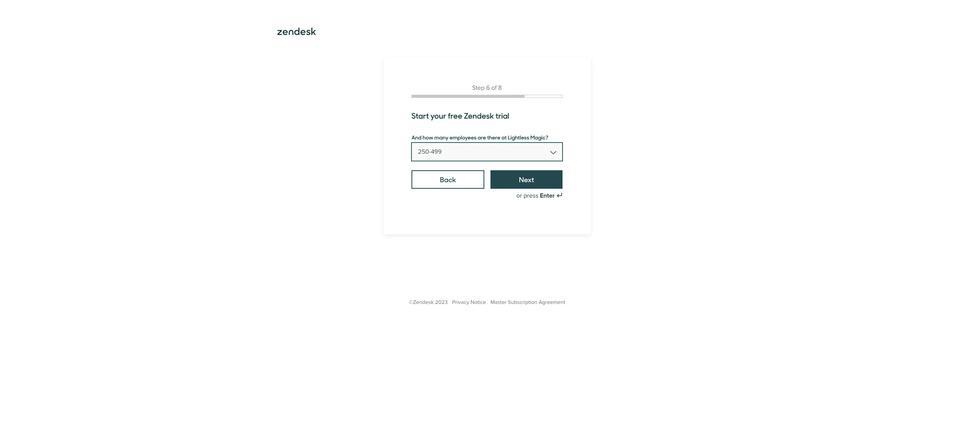 Task type: describe. For each thing, give the bounding box(es) containing it.
lightless
[[508, 133, 530, 141]]

employees
[[450, 133, 477, 141]]

back
[[440, 175, 456, 184]]

8
[[499, 84, 502, 92]]

of
[[492, 84, 497, 92]]

6
[[487, 84, 490, 92]]

?
[[546, 133, 549, 141]]

there
[[488, 133, 501, 141]]

©zendesk 2023
[[409, 299, 448, 306]]

free
[[448, 110, 463, 121]]

privacy notice
[[453, 299, 486, 306]]

©zendesk 2023 link
[[409, 299, 448, 306]]

agreement
[[539, 299, 566, 306]]

master
[[491, 299, 507, 306]]

press
[[524, 192, 539, 200]]

enter
[[540, 192, 555, 200]]

next button
[[491, 170, 563, 189]]

your
[[431, 110, 447, 121]]

privacy
[[453, 299, 470, 306]]

start your free zendesk trial
[[412, 110, 510, 121]]

privacy notice link
[[453, 299, 486, 306]]

magic
[[531, 133, 546, 141]]

master subscription agreement
[[491, 299, 566, 306]]

back button
[[412, 170, 485, 189]]



Task type: vqa. For each thing, say whether or not it's contained in the screenshot.
SUBSCRIPTION
yes



Task type: locate. For each thing, give the bounding box(es) containing it.
how
[[423, 133, 434, 141]]

enter image
[[557, 193, 563, 199]]

master subscription agreement link
[[491, 299, 566, 306]]

next
[[520, 175, 535, 184]]

and how many employees are there at lightless magic ?
[[412, 133, 549, 141]]

©zendesk
[[409, 299, 434, 306]]

step 6 of 8
[[473, 84, 502, 92]]

zendesk
[[464, 110, 494, 121]]

are
[[478, 133, 487, 141]]

step
[[473, 84, 485, 92]]

at
[[502, 133, 507, 141]]

trial
[[496, 110, 510, 121]]

subscription
[[508, 299, 538, 306]]

many
[[435, 133, 449, 141]]

notice
[[471, 299, 486, 306]]

and
[[412, 133, 422, 141]]

start
[[412, 110, 429, 121]]

or press enter
[[517, 192, 555, 200]]

zendesk image
[[278, 28, 316, 35]]

2023
[[435, 299, 448, 306]]

or
[[517, 192, 522, 200]]



